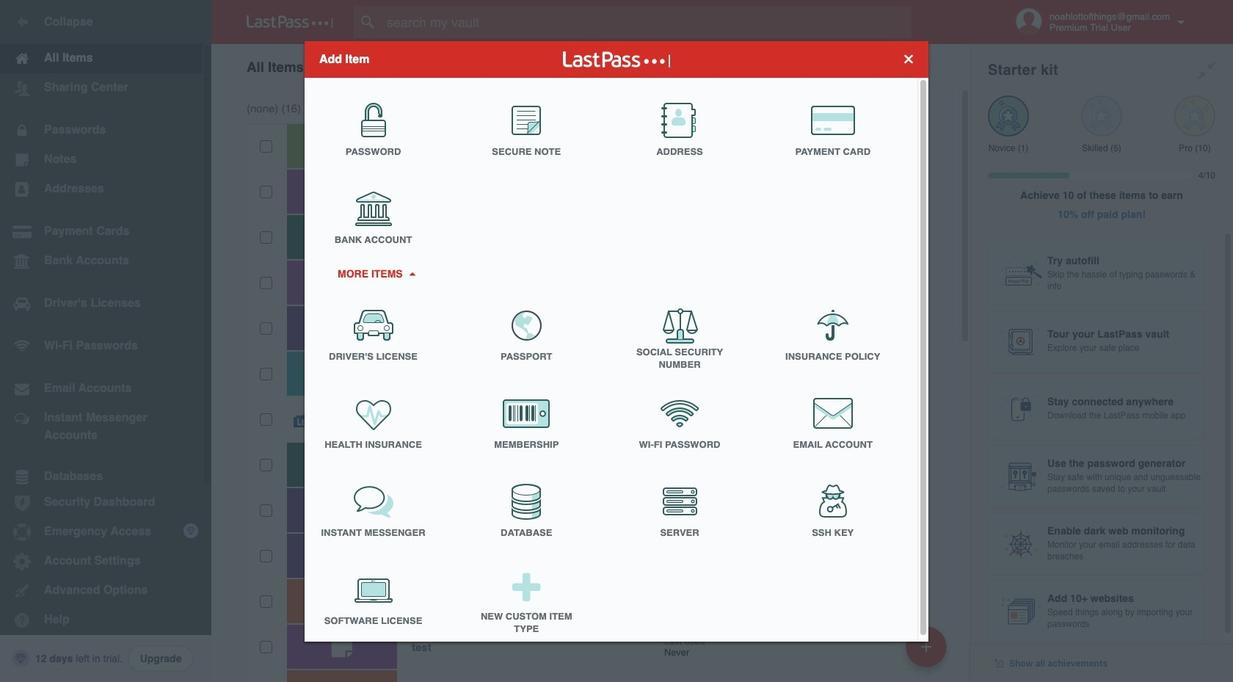 Task type: vqa. For each thing, say whether or not it's contained in the screenshot.
dialog
yes



Task type: locate. For each thing, give the bounding box(es) containing it.
Search search field
[[354, 6, 941, 38]]

new item navigation
[[901, 622, 956, 682]]

dialog
[[305, 41, 929, 646]]

new item image
[[922, 641, 932, 652]]



Task type: describe. For each thing, give the bounding box(es) containing it.
caret right image
[[407, 272, 417, 275]]

main navigation navigation
[[0, 0, 212, 682]]

search my vault text field
[[354, 6, 941, 38]]

lastpass image
[[247, 15, 333, 29]]

vault options navigation
[[212, 44, 971, 88]]



